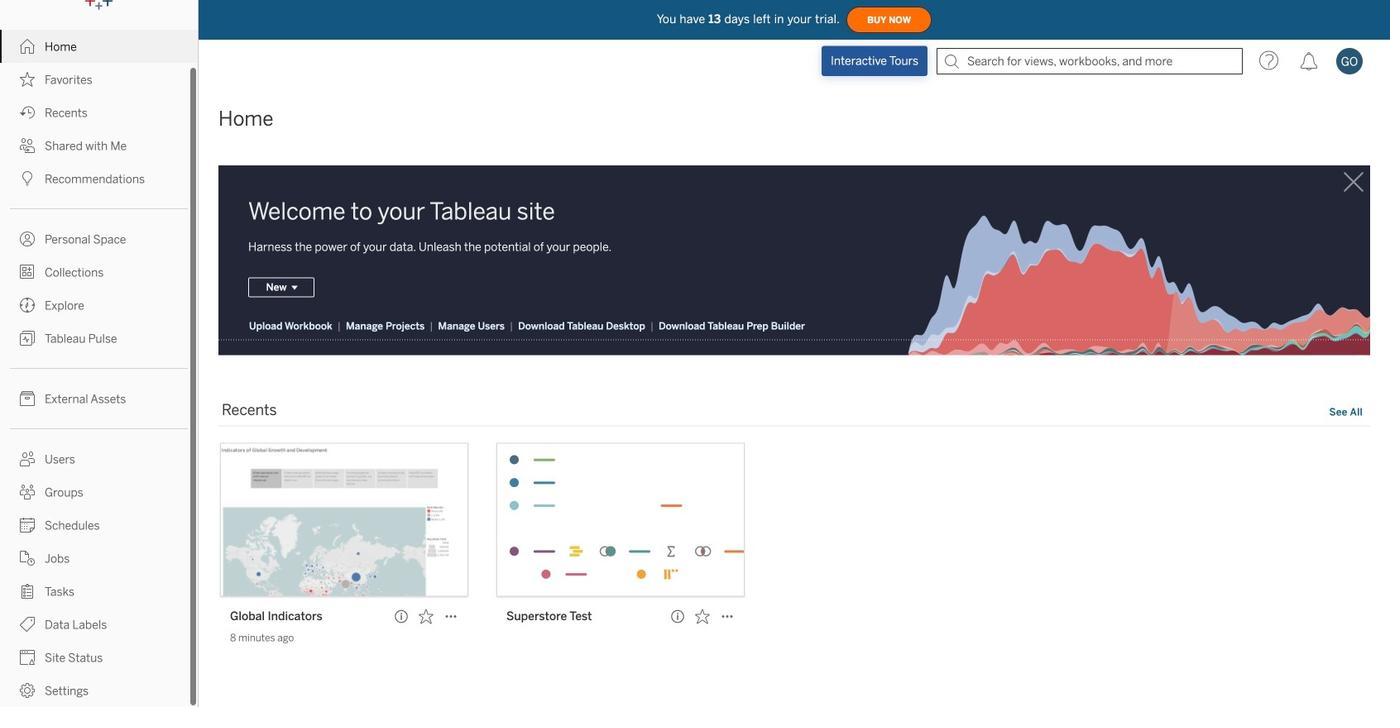 Task type: locate. For each thing, give the bounding box(es) containing it.
main navigation. press the up and down arrow keys to access links. element
[[0, 30, 198, 707]]



Task type: describe. For each thing, give the bounding box(es) containing it.
Search for views, workbooks, and more text field
[[937, 48, 1243, 74]]



Task type: vqa. For each thing, say whether or not it's contained in the screenshot.
Main Navigation. Press the Up and Down arrow keys to access links. element
yes



